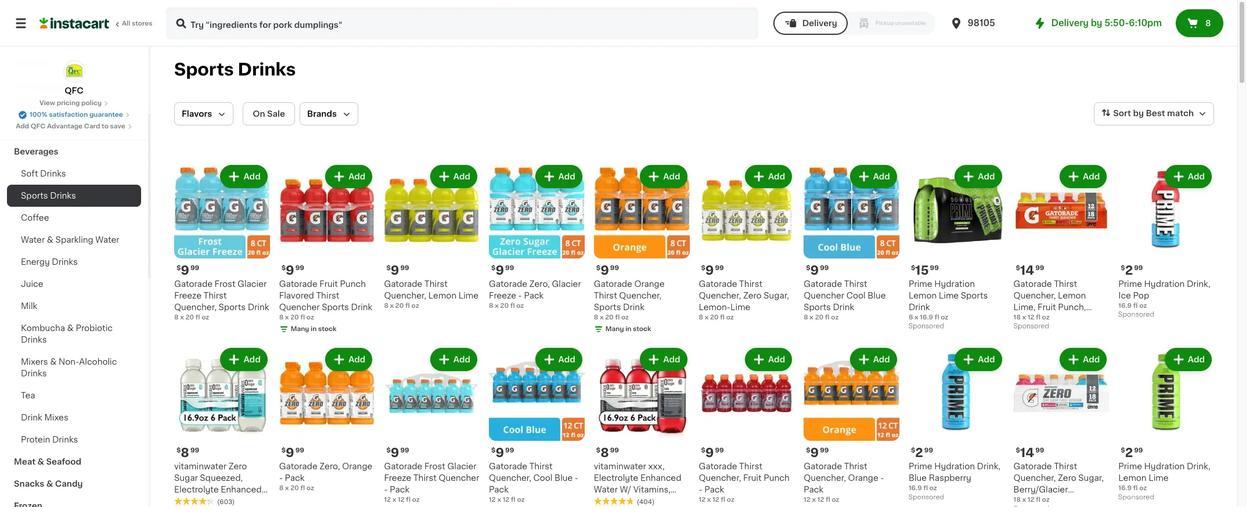 Task type: locate. For each thing, give the bounding box(es) containing it.
xxx,
[[649, 463, 665, 471]]

frost inside gatorade frost glacier freeze thirst quencher, sports drink 8 x 20 fl oz
[[215, 280, 236, 288]]

0 horizontal spatial orange
[[342, 463, 373, 471]]

cool inside gatorade thirst quencher, cool blue - pack 12 x 12 fl oz
[[534, 474, 553, 482]]

9 up gatorade thirst quencher cool blue sports drink 8 x 20 fl oz
[[811, 264, 819, 276]]

18 x 12 fl oz down "berry/glacier"
[[1014, 497, 1050, 503]]

1 horizontal spatial fruit
[[744, 474, 762, 482]]

2
[[1126, 264, 1134, 276], [916, 447, 924, 459], [1126, 447, 1134, 459]]

delivery button
[[774, 12, 848, 35]]

1 vertical spatial sports drinks
[[21, 192, 76, 200]]

qfc
[[65, 87, 84, 95], [31, 123, 45, 130]]

$ 8 99 for vitaminwater xxx, electrolyte enhanced water w/ vitamins, açaiblueberrypomegran
[[597, 447, 619, 459]]

kombucha
[[21, 324, 65, 332]]

0 horizontal spatial glacier
[[238, 280, 267, 288]]

$ 9 99 up gatorade frost glacier freeze thirst quencher, sports drink 8 x 20 fl oz at the bottom of page
[[177, 264, 199, 276]]

0 vertical spatial 14
[[1021, 264, 1035, 276]]

pack inside gatorade frost glacier freeze thirst quencher - pack 12 x 12 fl oz
[[390, 486, 410, 494]]

quencher, for gatorade thirst quencher, zero sugar, berry/glacier cherry/glacier free
[[1014, 474, 1056, 482]]

0 horizontal spatial cool
[[534, 474, 553, 482]]

$ for prime hydration drink, ice pop
[[1121, 265, 1126, 271]]

1 vertical spatial orange
[[342, 463, 373, 471]]

1 horizontal spatial stock
[[633, 326, 652, 332]]

18 down "berry/glacier"
[[1014, 497, 1021, 503]]

$ 9 99 up gatorade thrist quencher, orange - pack 12 x 12 fl oz
[[806, 447, 829, 459]]

glacier inside gatorade frost glacier freeze thirst quencher - pack 12 x 12 fl oz
[[448, 463, 477, 471]]

pack
[[524, 291, 544, 300], [1060, 315, 1079, 323], [285, 474, 305, 482], [705, 486, 725, 494], [390, 486, 410, 494], [489, 486, 509, 494], [804, 486, 824, 494]]

by right sort
[[1134, 109, 1144, 117]]

0 horizontal spatial delivery
[[803, 19, 838, 27]]

99 up gatorade thrist quencher, orange - pack 12 x 12 fl oz
[[820, 448, 829, 454]]

& down the milk link
[[67, 324, 74, 332]]

1 stock from the left
[[318, 326, 337, 332]]

sports inside prime hydration lemon lime sports drink 8 x 16.9 fl oz
[[961, 291, 988, 300]]

0 vertical spatial 18 x 12 fl oz
[[1014, 314, 1050, 321]]

lime inside prime hydration lemon lime sports drink 8 x 16.9 fl oz
[[939, 291, 959, 300]]

lemon for gatorade thirst quencher, lemon lime, fruit punch, orange, 18 pack
[[1059, 291, 1087, 300]]

$ 9 99 up gatorade zero, orange - pack 8 x 20 fl oz
[[282, 447, 304, 459]]

blue for gatorade thirst quencher cool blue sports drink
[[868, 291, 886, 300]]

1 vertical spatial by
[[1134, 109, 1144, 117]]

delivery by 5:50-6:10pm link
[[1033, 16, 1163, 30]]

drink inside prime hydration lemon lime sports drink 8 x 16.9 fl oz
[[909, 303, 931, 311]]

98105 button
[[950, 7, 1019, 40]]

0 horizontal spatial electrolyte
[[174, 486, 219, 494]]

0 horizontal spatial zero,
[[320, 463, 340, 471]]

quencher, inside the gatorade thirst quencher, fruit punch - pack 12 x 12 fl oz
[[699, 474, 742, 482]]

all stores
[[122, 20, 153, 27]]

lemon inside prime hydration lemon lime sports drink 8 x 16.9 fl oz
[[909, 291, 937, 300]]

x inside gatorade thirst quencher, zero sugar, lemon-lime 8 x 20 fl oz
[[705, 314, 709, 321]]

advantage
[[47, 123, 83, 130]]

99 up prime hydration drink, lemon lime 16.9 fl oz
[[1135, 448, 1144, 454]]

many in stock for drink
[[606, 326, 652, 332]]

18
[[1014, 314, 1021, 321], [1049, 315, 1058, 323], [1014, 497, 1021, 503]]

1 horizontal spatial punch
[[764, 474, 790, 482]]

99 for gatorade thirst quencher, lemon lime, fruit punch, orange, 18 pack
[[1036, 265, 1045, 271]]

vitaminwater inside vitaminwater xxx, electrolyte enhanced water w/ vitamins, açaiblueberrypomegran
[[594, 463, 647, 471]]

- inside gatorade thirst quencher, cool blue - pack 12 x 12 fl oz
[[575, 474, 579, 482]]

drinks down "water & sparkling water"
[[52, 258, 78, 266]]

99 up the gatorade thirst quencher, fruit punch - pack 12 x 12 fl oz at the right bottom of page
[[715, 448, 724, 454]]

pop
[[1134, 291, 1150, 300]]

1 vertical spatial 18 x 12 fl oz
[[1014, 497, 1050, 503]]

1 vertical spatial w/
[[200, 498, 212, 506]]

2 up prime hydration drink, lemon lime 16.9 fl oz
[[1126, 447, 1134, 459]]

fl inside gatorade zero, glacier freeze - pack 8 x 20 fl oz
[[511, 303, 515, 309]]

1 vitaminwater from the left
[[174, 463, 227, 471]]

zero for berry/glacier
[[1059, 474, 1077, 482]]

quencher inside gatorade fruit punch flavored thirst quencher sports drink 8 x 20 fl oz
[[279, 303, 320, 311]]

0 horizontal spatial in
[[311, 326, 317, 332]]

$ for gatorade thrist quencher, orange - pack
[[806, 448, 811, 454]]

99 up gatorade thirst quencher, cool blue - pack 12 x 12 fl oz
[[505, 448, 514, 454]]

stock down gatorade fruit punch flavored thirst quencher sports drink 8 x 20 fl oz
[[318, 326, 337, 332]]

quencher, for gatorade thirst quencher, lemon lime, fruit punch, orange, 18 pack
[[1014, 291, 1056, 300]]

delivery for delivery by 5:50-6:10pm
[[1052, 19, 1089, 27]]

& for snacks
[[46, 480, 53, 488]]

0 vertical spatial enhanced
[[641, 474, 682, 482]]

oz inside gatorade frost glacier freeze thirst quencher, sports drink 8 x 20 fl oz
[[202, 314, 209, 321]]

2 horizontal spatial zero
[[1059, 474, 1077, 482]]

$ 9 99 for gatorade orange thirst quencher, sports drink
[[597, 264, 619, 276]]

1 vertical spatial frost
[[425, 463, 446, 471]]

add button
[[222, 166, 266, 187], [327, 166, 371, 187], [432, 166, 476, 187], [537, 166, 581, 187], [642, 166, 686, 187], [747, 166, 791, 187], [852, 166, 896, 187], [956, 166, 1001, 187], [1061, 166, 1106, 187], [1166, 166, 1211, 187], [222, 349, 266, 370], [327, 349, 371, 370], [432, 349, 476, 370], [537, 349, 581, 370], [642, 349, 686, 370], [747, 349, 791, 370], [852, 349, 896, 370], [956, 349, 1001, 370], [1061, 349, 1106, 370], [1166, 349, 1211, 370]]

fl inside gatorade thirst quencher, zero sugar, lemon-lime 8 x 20 fl oz
[[721, 314, 725, 321]]

2 18 x 12 fl oz from the top
[[1014, 497, 1050, 503]]

fruit inside 'gatorade thirst quencher, lemon lime, fruit punch, orange, 18 pack'
[[1038, 303, 1057, 311]]

14 up "berry/glacier"
[[1021, 447, 1035, 459]]

1 horizontal spatial freeze
[[384, 474, 412, 482]]

1 vertical spatial quencher
[[279, 303, 320, 311]]

orange inside gatorade thrist quencher, orange - pack 12 x 12 fl oz
[[849, 474, 879, 482]]

freeze inside gatorade frost glacier freeze thirst quencher, sports drink 8 x 20 fl oz
[[174, 291, 202, 300]]

gatorade fruit punch flavored thirst quencher sports drink 8 x 20 fl oz
[[279, 280, 373, 321]]

$ 9 99 up the gatorade thirst quencher, fruit punch - pack 12 x 12 fl oz at the right bottom of page
[[702, 447, 724, 459]]

9 up gatorade thrist quencher, orange - pack 12 x 12 fl oz
[[811, 447, 819, 459]]

gatorade inside the gatorade thirst quencher, fruit punch - pack 12 x 12 fl oz
[[699, 463, 738, 471]]

zero inside vitaminwater zero sugar squeezed, electrolyte enhanced water w/ vitami
[[229, 463, 247, 471]]

0 vertical spatial electrolyte
[[594, 474, 639, 482]]

9 for gatorade thirst quencher cool blue sports drink
[[811, 264, 819, 276]]

1 horizontal spatial w/
[[620, 486, 632, 494]]

9 for gatorade orange thirst quencher, sports drink
[[601, 264, 609, 276]]

& right meat
[[37, 458, 44, 466]]

qfc up view pricing policy link
[[65, 87, 84, 95]]

sponsored badge image for prime hydration drink, lemon lime
[[1119, 494, 1154, 501]]

fruit inside gatorade fruit punch flavored thirst quencher sports drink 8 x 20 fl oz
[[320, 280, 338, 288]]

on
[[253, 110, 265, 118]]

raspberry
[[929, 474, 972, 482]]

drink mixes
[[21, 414, 68, 422]]

18 right orange,
[[1049, 315, 1058, 323]]

gatorade inside gatorade orange thirst quencher, sports drink 8 x 20 fl oz
[[594, 280, 633, 288]]

gatorade thirst quencher, cool blue - pack 12 x 12 fl oz
[[489, 463, 579, 503]]

0 horizontal spatial $ 8 99
[[177, 447, 199, 459]]

drink, for prime hydration drink, ice pop
[[1187, 280, 1211, 288]]

99 up pop
[[1135, 265, 1144, 271]]

gatorade for gatorade thirst quencher, zero sugar, lemon-lime 8 x 20 fl oz
[[699, 280, 738, 288]]

1 many in stock from the left
[[291, 326, 337, 332]]

1 vertical spatial cool
[[534, 474, 553, 482]]

14 for gatorade thirst quencher, lemon lime, fruit punch, orange, 18 pack
[[1021, 264, 1035, 276]]

99 up gatorade thirst quencher, lemon lime 8 x 20 fl oz
[[401, 265, 409, 271]]

1 vertical spatial punch
[[764, 474, 790, 482]]

quencher, for gatorade thirst quencher, cool blue - pack 12 x 12 fl oz
[[489, 474, 532, 482]]

2 stock from the left
[[633, 326, 652, 332]]

many down gatorade orange thirst quencher, sports drink 8 x 20 fl oz at the bottom
[[606, 326, 624, 332]]

1 vertical spatial $ 14 99
[[1016, 447, 1045, 459]]

1 vertical spatial zero,
[[320, 463, 340, 471]]

quencher, inside gatorade thrist quencher, orange - pack 12 x 12 fl oz
[[804, 474, 846, 482]]

99 up gatorade zero, orange - pack 8 x 20 fl oz
[[296, 448, 304, 454]]

9 up gatorade frost glacier freeze thirst quencher, sports drink 8 x 20 fl oz at the bottom of page
[[181, 264, 189, 276]]

& inside kombucha & probiotic drinks
[[67, 324, 74, 332]]

zero, for glacier
[[530, 280, 550, 288]]

hydration inside prime hydration drink, ice pop 16.9 fl oz
[[1145, 280, 1185, 288]]

1 vertical spatial electrolyte
[[174, 486, 219, 494]]

$ 8 99 up vitaminwater xxx, electrolyte enhanced water w/ vitamins, açaiblueberrypomegran
[[597, 447, 619, 459]]

$ 2 99 for prime hydration drink, ice pop
[[1121, 264, 1144, 276]]

many in stock down gatorade orange thirst quencher, sports drink 8 x 20 fl oz at the bottom
[[606, 326, 652, 332]]

0 horizontal spatial vitaminwater
[[174, 463, 227, 471]]

& for mixers
[[50, 358, 57, 366]]

$ 9 99
[[177, 264, 199, 276], [702, 264, 724, 276], [282, 264, 304, 276], [387, 264, 409, 276], [492, 264, 514, 276], [597, 264, 619, 276], [806, 264, 829, 276], [702, 447, 724, 459], [282, 447, 304, 459], [387, 447, 409, 459], [492, 447, 514, 459], [806, 447, 829, 459]]

2 up ice
[[1126, 264, 1134, 276]]

product group containing 15
[[909, 163, 1005, 333]]

18 for gatorade thirst quencher, lemon lime, fruit punch, orange, 18 pack
[[1014, 314, 1021, 321]]

1 14 from the top
[[1021, 264, 1035, 276]]

1 horizontal spatial glacier
[[448, 463, 477, 471]]

9 up flavored
[[286, 264, 294, 276]]

stock for drink
[[633, 326, 652, 332]]

99 up gatorade zero, glacier freeze - pack 8 x 20 fl oz
[[505, 265, 514, 271]]

0 vertical spatial by
[[1091, 19, 1103, 27]]

2 for prime hydration drink, ice pop
[[1126, 264, 1134, 276]]

w/ left vitamins,
[[620, 486, 632, 494]]

zero,
[[530, 280, 550, 288], [320, 463, 340, 471]]

view
[[39, 100, 55, 106]]

x inside gatorade thirst quencher, lemon lime 8 x 20 fl oz
[[390, 303, 394, 309]]

in
[[311, 326, 317, 332], [626, 326, 632, 332]]

orange
[[635, 280, 665, 288], [342, 463, 373, 471], [849, 474, 879, 482]]

glacier inside gatorade frost glacier freeze thirst quencher, sports drink 8 x 20 fl oz
[[238, 280, 267, 288]]

vitaminwater inside vitaminwater zero sugar squeezed, electrolyte enhanced water w/ vitami
[[174, 463, 227, 471]]

drink mixes link
[[7, 407, 141, 429]]

$ 2 99
[[1121, 264, 1144, 276], [911, 447, 934, 459], [1121, 447, 1144, 459]]

$ 9 99 up gatorade thirst quencher, cool blue - pack 12 x 12 fl oz
[[492, 447, 514, 459]]

2 up prime hydration drink, blue raspberry 16.9 fl oz
[[916, 447, 924, 459]]

meat & seafood
[[14, 458, 81, 466]]

product group
[[174, 163, 270, 322], [279, 163, 375, 336], [384, 163, 480, 311], [489, 163, 585, 311], [594, 163, 690, 336], [699, 163, 795, 322], [804, 163, 900, 322], [909, 163, 1005, 333], [1014, 163, 1110, 333], [1119, 163, 1215, 321], [174, 346, 270, 507], [279, 346, 375, 493], [384, 346, 480, 505], [489, 346, 585, 505], [594, 346, 706, 507], [699, 346, 795, 505], [804, 346, 900, 507], [909, 346, 1005, 504], [1014, 346, 1110, 507], [1119, 346, 1215, 504]]

freeze inside gatorade frost glacier freeze thirst quencher - pack 12 x 12 fl oz
[[384, 474, 412, 482]]

2 many from the left
[[606, 326, 624, 332]]

oz inside gatorade thirst quencher, zero sugar, lemon-lime 8 x 20 fl oz
[[727, 314, 734, 321]]

water left vitamins,
[[594, 486, 618, 494]]

gatorade for gatorade thrist quencher, orange - pack 12 x 12 fl oz
[[804, 463, 843, 471]]

12
[[1028, 314, 1035, 321], [699, 497, 706, 503], [713, 497, 720, 503], [384, 497, 391, 503], [398, 497, 405, 503], [489, 497, 496, 503], [503, 497, 510, 503], [804, 497, 811, 503], [818, 497, 825, 503], [1028, 497, 1035, 503]]

$ for gatorade thirst quencher, zero sugar, lemon-lime
[[702, 265, 706, 271]]

0 horizontal spatial sports drinks
[[21, 192, 76, 200]]

99 up gatorade frost glacier freeze thirst quencher, sports drink 8 x 20 fl oz at the bottom of page
[[191, 265, 199, 271]]

vitaminwater xxx, electrolyte enhanced water w/ vitamins, açaiblueberrypomegran
[[594, 463, 706, 507]]

$ 9 99 up gatorade frost glacier freeze thirst quencher - pack 12 x 12 fl oz
[[387, 447, 409, 459]]

stock
[[318, 326, 337, 332], [633, 326, 652, 332]]

$ 8 99 for vitaminwater zero sugar squeezed, electrolyte enhanced water w/ vitami
[[177, 447, 199, 459]]

2 horizontal spatial glacier
[[552, 280, 581, 288]]

thanksgiving
[[14, 81, 70, 89]]

$
[[177, 265, 181, 271], [702, 265, 706, 271], [282, 265, 286, 271], [387, 265, 391, 271], [492, 265, 496, 271], [597, 265, 601, 271], [806, 265, 811, 271], [911, 265, 916, 271], [1016, 265, 1021, 271], [1121, 265, 1126, 271], [177, 448, 181, 454], [702, 448, 706, 454], [282, 448, 286, 454], [387, 448, 391, 454], [492, 448, 496, 454], [597, 448, 601, 454], [806, 448, 811, 454], [911, 448, 916, 454], [1016, 448, 1021, 454], [1121, 448, 1126, 454]]

& down 100%
[[39, 125, 45, 134]]

2 horizontal spatial freeze
[[489, 291, 517, 300]]

99 up gatorade thirst quencher cool blue sports drink 8 x 20 fl oz
[[820, 265, 829, 271]]

1 horizontal spatial in
[[626, 326, 632, 332]]

1 $ 8 99 from the left
[[177, 447, 199, 459]]

sports drinks down soft drinks at the top
[[21, 192, 76, 200]]

None search field
[[166, 7, 759, 40]]

0 vertical spatial $ 14 99
[[1016, 264, 1045, 276]]

99 for gatorade zero, orange - pack
[[296, 448, 304, 454]]

fl inside prime hydration drink, lemon lime 16.9 fl oz
[[1134, 485, 1138, 492]]

1 horizontal spatial enhanced
[[641, 474, 682, 482]]

add
[[16, 123, 29, 130], [244, 173, 261, 181], [349, 173, 366, 181], [454, 173, 471, 181], [559, 173, 576, 181], [664, 173, 681, 181], [769, 173, 786, 181], [874, 173, 891, 181], [979, 173, 996, 181], [1084, 173, 1101, 181], [1189, 173, 1206, 181], [244, 355, 261, 364], [349, 355, 366, 364], [454, 355, 471, 364], [559, 355, 576, 364], [664, 355, 681, 364], [769, 355, 786, 364], [874, 355, 891, 364], [979, 355, 996, 364], [1084, 355, 1101, 364], [1189, 355, 1206, 364]]

sponsored badge image inside product 'group'
[[909, 323, 944, 330]]

vitaminwater up 'sugar'
[[174, 463, 227, 471]]

quencher for pack
[[439, 474, 480, 482]]

electrolyte
[[594, 474, 639, 482], [174, 486, 219, 494]]

by inside field
[[1134, 109, 1144, 117]]

1 horizontal spatial quencher
[[439, 474, 480, 482]]

drink, inside prime hydration drink, ice pop 16.9 fl oz
[[1187, 280, 1211, 288]]

Search field
[[167, 8, 757, 38]]

99 for gatorade thirst quencher, zero sugar, lemon-lime
[[715, 265, 724, 271]]

by
[[1091, 19, 1103, 27], [1134, 109, 1144, 117]]

cool for quencher,
[[534, 474, 553, 482]]

many down flavored
[[291, 326, 309, 332]]

in down gatorade fruit punch flavored thirst quencher sports drink 8 x 20 fl oz
[[311, 326, 317, 332]]

drink, inside prime hydration drink, blue raspberry 16.9 fl oz
[[978, 463, 1001, 471]]

lemon
[[429, 291, 457, 300], [909, 291, 937, 300], [1059, 291, 1087, 300], [1119, 474, 1147, 482]]

water right sparkling
[[95, 236, 119, 244]]

1 horizontal spatial frost
[[425, 463, 446, 471]]

9 for gatorade fruit punch flavored thirst quencher sports drink
[[286, 264, 294, 276]]

1 horizontal spatial by
[[1134, 109, 1144, 117]]

1 18 x 12 fl oz from the top
[[1014, 314, 1050, 321]]

1 horizontal spatial vitaminwater
[[594, 463, 647, 471]]

sugar
[[174, 474, 198, 482]]

dairy & eggs
[[14, 125, 68, 134]]

guarantee
[[89, 112, 123, 118]]

2 $ 8 99 from the left
[[597, 447, 619, 459]]

sports drinks
[[174, 61, 296, 78], [21, 192, 76, 200]]

freeze inside gatorade zero, glacier freeze - pack 8 x 20 fl oz
[[489, 291, 517, 300]]

by left 5:50-
[[1091, 19, 1103, 27]]

prime hydration drink, blue raspberry 16.9 fl oz
[[909, 463, 1001, 492]]

1 vertical spatial 14
[[1021, 447, 1035, 459]]

drink inside gatorade fruit punch flavored thirst quencher sports drink 8 x 20 fl oz
[[351, 303, 373, 311]]

0 horizontal spatial blue
[[555, 474, 573, 482]]

sponsored badge image down cherry/glacier
[[1014, 506, 1049, 507]]

$ 2 99 up the raspberry
[[911, 447, 934, 459]]

2 vertical spatial zero
[[1059, 474, 1077, 482]]

zero, inside gatorade zero, orange - pack 8 x 20 fl oz
[[320, 463, 340, 471]]

gatorade inside gatorade thirst quencher, zero sugar, lemon-lime 8 x 20 fl oz
[[699, 280, 738, 288]]

enhanced up (603)
[[221, 486, 262, 494]]

qfc logo image
[[63, 60, 85, 82]]

lemon for prime hydration drink, lemon lime 16.9 fl oz
[[1119, 474, 1147, 482]]

punch
[[340, 280, 366, 288], [764, 474, 790, 482]]

zero, for orange
[[320, 463, 340, 471]]

20 inside gatorade thirst quencher cool blue sports drink 8 x 20 fl oz
[[815, 314, 824, 321]]

lime inside prime hydration drink, lemon lime 16.9 fl oz
[[1149, 474, 1169, 482]]

2 horizontal spatial fruit
[[1038, 303, 1057, 311]]

protein drinks
[[21, 436, 78, 444]]

enhanced down xxx,
[[641, 474, 682, 482]]

1 vertical spatial fruit
[[1038, 303, 1057, 311]]

99 for vitaminwater xxx, electrolyte enhanced water w/ vitamins, açaiblueberrypomegran
[[610, 448, 619, 454]]

0 horizontal spatial qfc
[[31, 123, 45, 130]]

many for quencher
[[291, 326, 309, 332]]

1 horizontal spatial orange
[[635, 280, 665, 288]]

1 horizontal spatial zero
[[744, 291, 762, 300]]

$ 9 99 up lemon-
[[702, 264, 724, 276]]

1 vertical spatial qfc
[[31, 123, 45, 130]]

service type group
[[774, 12, 936, 35]]

0 vertical spatial frost
[[215, 280, 236, 288]]

thirst inside the gatorade thirst quencher, fruit punch - pack 12 x 12 fl oz
[[740, 463, 763, 471]]

99 up 'gatorade thirst quencher, lemon lime, fruit punch, orange, 18 pack'
[[1036, 265, 1045, 271]]

2 horizontal spatial orange
[[849, 474, 879, 482]]

gatorade for gatorade zero, glacier freeze - pack 8 x 20 fl oz
[[489, 280, 528, 288]]

thirst inside gatorade thirst quencher, zero sugar, berry/glacier cherry/glacier free
[[1055, 463, 1078, 471]]

9 for gatorade frost glacier freeze thirst quencher, sports drink
[[181, 264, 189, 276]]

18 x 12 fl oz
[[1014, 314, 1050, 321], [1014, 497, 1050, 503]]

water down 'sugar'
[[174, 498, 198, 506]]

sponsored badge image down the raspberry
[[909, 494, 944, 501]]

$ 2 99 up prime hydration drink, lemon lime 16.9 fl oz
[[1121, 447, 1144, 459]]

& left candy
[[46, 480, 53, 488]]

delivery
[[1052, 19, 1089, 27], [803, 19, 838, 27]]

- inside gatorade thrist quencher, orange - pack 12 x 12 fl oz
[[881, 474, 885, 482]]

1 horizontal spatial sports drinks
[[174, 61, 296, 78]]

2 vertical spatial fruit
[[744, 474, 762, 482]]

2 vitaminwater from the left
[[594, 463, 647, 471]]

frost for quencher
[[425, 463, 446, 471]]

1 $ 14 99 from the top
[[1016, 264, 1045, 276]]

& up energy drinks
[[47, 236, 53, 244]]

0 vertical spatial qfc
[[65, 87, 84, 95]]

delivery inside button
[[803, 19, 838, 27]]

$ 2 99 up ice
[[1121, 264, 1144, 276]]

9 for gatorade thrist quencher, orange - pack
[[811, 447, 819, 459]]

stock down gatorade orange thirst quencher, sports drink 8 x 20 fl oz at the bottom
[[633, 326, 652, 332]]

0 horizontal spatial punch
[[340, 280, 366, 288]]

hydration inside prime hydration lemon lime sports drink 8 x 16.9 fl oz
[[935, 280, 975, 288]]

1 horizontal spatial zero,
[[530, 280, 550, 288]]

99 up gatorade orange thirst quencher, sports drink 8 x 20 fl oz at the bottom
[[610, 265, 619, 271]]

lemon for gatorade thirst quencher, lemon lime 8 x 20 fl oz
[[429, 291, 457, 300]]

quencher, for gatorade thirst quencher, zero sugar, lemon-lime 8 x 20 fl oz
[[699, 291, 742, 300]]

seafood
[[46, 458, 81, 466]]

fl inside gatorade frost glacier freeze thirst quencher, sports drink 8 x 20 fl oz
[[196, 314, 200, 321]]

0 horizontal spatial many
[[291, 326, 309, 332]]

1 horizontal spatial blue
[[868, 291, 886, 300]]

1 in from the left
[[311, 326, 317, 332]]

electrolyte down 'sugar'
[[174, 486, 219, 494]]

$ for vitaminwater zero sugar squeezed, electrolyte enhanced water w/ vitami
[[177, 448, 181, 454]]

$ for gatorade fruit punch flavored thirst quencher sports drink
[[282, 265, 286, 271]]

$ 9 99 for gatorade thirst quencher, lemon lime
[[387, 264, 409, 276]]

1 horizontal spatial many in stock
[[606, 326, 652, 332]]

drinks up seafood
[[52, 436, 78, 444]]

sports inside sports drinks 'link'
[[21, 192, 48, 200]]

99 up vitaminwater xxx, electrolyte enhanced water w/ vitamins, açaiblueberrypomegran
[[610, 448, 619, 454]]

9 up gatorade frost glacier freeze thirst quencher - pack 12 x 12 fl oz
[[391, 447, 399, 459]]

qfc inside "qfc" 'link'
[[65, 87, 84, 95]]

gatorade zero, orange - pack 8 x 20 fl oz
[[279, 463, 373, 492]]

$ for prime hydration drink, lemon lime
[[1121, 448, 1126, 454]]

lemon-
[[699, 303, 731, 311]]

9 up the gatorade thirst quencher, fruit punch - pack 12 x 12 fl oz at the right bottom of page
[[706, 447, 714, 459]]

16.9 for prime hydration drink, lemon lime
[[1119, 485, 1132, 492]]

0 horizontal spatial freeze
[[174, 291, 202, 300]]

(603)
[[217, 499, 235, 506]]

mixers & non-alcoholic drinks
[[21, 358, 117, 378]]

satisfaction
[[49, 112, 88, 118]]

sponsored badge image down prime hydration lemon lime sports drink 8 x 16.9 fl oz at the right of the page
[[909, 323, 944, 330]]

99 right 15
[[930, 265, 939, 271]]

(404)
[[637, 499, 655, 506]]

sponsored badge image for prime hydration drink, blue raspberry
[[909, 494, 944, 501]]

0 vertical spatial quencher
[[804, 291, 845, 300]]

snacks
[[14, 480, 44, 488]]

quencher, inside gatorade frost glacier freeze thirst quencher, sports drink 8 x 20 fl oz
[[174, 303, 217, 311]]

gatorade inside gatorade fruit punch flavored thirst quencher sports drink 8 x 20 fl oz
[[279, 280, 318, 288]]

$ for gatorade frost glacier freeze thirst quencher, sports drink
[[177, 265, 181, 271]]

w/ inside vitaminwater xxx, electrolyte enhanced water w/ vitamins, açaiblueberrypomegran
[[620, 486, 632, 494]]

1 horizontal spatial sugar,
[[1079, 474, 1104, 482]]

hydration
[[935, 280, 975, 288], [1145, 280, 1185, 288], [935, 463, 975, 471], [1145, 463, 1185, 471]]

0 horizontal spatial many in stock
[[291, 326, 337, 332]]

gatorade
[[174, 280, 213, 288], [699, 280, 738, 288], [279, 280, 318, 288], [384, 280, 423, 288], [489, 280, 528, 288], [594, 280, 633, 288], [804, 280, 843, 288], [1014, 280, 1053, 288], [699, 463, 738, 471], [279, 463, 318, 471], [384, 463, 423, 471], [489, 463, 528, 471], [804, 463, 843, 471], [1014, 463, 1053, 471]]

thirst inside gatorade frost glacier freeze thirst quencher, sports drink 8 x 20 fl oz
[[204, 291, 227, 300]]

2 horizontal spatial quencher
[[804, 291, 845, 300]]

99 up lemon-
[[715, 265, 724, 271]]

x inside gatorade thirst quencher cool blue sports drink 8 x 20 fl oz
[[810, 314, 814, 321]]

sponsored badge image down prime hydration drink, lemon lime 16.9 fl oz
[[1119, 494, 1154, 501]]

$ 14 99 up 'gatorade thirst quencher, lemon lime, fruit punch, orange, 18 pack'
[[1016, 264, 1045, 276]]

fl inside the gatorade thirst quencher, fruit punch - pack 12 x 12 fl oz
[[721, 497, 726, 503]]

drink inside gatorade thirst quencher cool blue sports drink 8 x 20 fl oz
[[833, 303, 855, 311]]

9
[[181, 264, 189, 276], [706, 264, 714, 276], [286, 264, 294, 276], [391, 264, 399, 276], [496, 264, 504, 276], [601, 264, 609, 276], [811, 264, 819, 276], [706, 447, 714, 459], [286, 447, 294, 459], [391, 447, 399, 459], [496, 447, 504, 459], [811, 447, 819, 459]]

glacier for gatorade zero, glacier freeze - pack
[[552, 280, 581, 288]]

2 $ 14 99 from the top
[[1016, 447, 1045, 459]]

18 for gatorade thirst quencher, zero sugar, berry/glacier cherry/glacier free
[[1014, 497, 1021, 503]]

0 vertical spatial fruit
[[320, 280, 338, 288]]

$ inside '$ 15 99'
[[911, 265, 916, 271]]

x
[[390, 303, 394, 309], [495, 303, 499, 309], [180, 314, 184, 321], [705, 314, 709, 321], [285, 314, 289, 321], [600, 314, 604, 321], [810, 314, 814, 321], [915, 314, 919, 321], [1023, 314, 1027, 321], [285, 485, 289, 492], [708, 497, 711, 503], [393, 497, 396, 503], [498, 497, 501, 503], [813, 497, 816, 503], [1023, 497, 1027, 503]]

2 in from the left
[[626, 326, 632, 332]]

0 horizontal spatial w/
[[200, 498, 212, 506]]

99 for gatorade orange thirst quencher, sports drink
[[610, 265, 619, 271]]

9 up gatorade orange thirst quencher, sports drink 8 x 20 fl oz at the bottom
[[601, 264, 609, 276]]

quencher, inside 'gatorade thirst quencher, lemon lime, fruit punch, orange, 18 pack'
[[1014, 291, 1056, 300]]

protein drinks link
[[7, 429, 141, 451]]

$ 9 99 up gatorade zero, glacier freeze - pack 8 x 20 fl oz
[[492, 264, 514, 276]]

1 horizontal spatial many
[[606, 326, 624, 332]]

0 horizontal spatial enhanced
[[221, 486, 262, 494]]

0 horizontal spatial zero
[[229, 463, 247, 471]]

1 horizontal spatial electrolyte
[[594, 474, 639, 482]]

sponsored badge image down pop
[[1119, 312, 1154, 318]]

gatorade inside gatorade frost glacier freeze thirst quencher, sports drink 8 x 20 fl oz
[[174, 280, 213, 288]]

9 up gatorade zero, glacier freeze - pack 8 x 20 fl oz
[[496, 264, 504, 276]]

drinks down the mixers
[[21, 369, 47, 378]]

drink
[[248, 303, 269, 311], [351, 303, 373, 311], [623, 303, 645, 311], [833, 303, 855, 311], [909, 303, 931, 311], [21, 414, 42, 422]]

0 vertical spatial zero,
[[530, 280, 550, 288]]

$ for gatorade thirst quencher, lemon lime, fruit punch, orange, 18 pack
[[1016, 265, 1021, 271]]

quencher, for gatorade thirst quencher, fruit punch - pack 12 x 12 fl oz
[[699, 474, 742, 482]]

drinks down kombucha on the left of the page
[[21, 336, 47, 344]]

sports inside gatorade fruit punch flavored thirst quencher sports drink 8 x 20 fl oz
[[322, 303, 349, 311]]

1 vertical spatial enhanced
[[221, 486, 262, 494]]

2 for prime hydration drink, blue raspberry
[[916, 447, 924, 459]]

lime,
[[1014, 303, 1036, 311]]

view pricing policy link
[[39, 99, 109, 108]]

glacier
[[238, 280, 267, 288], [552, 280, 581, 288], [448, 463, 477, 471]]

sports
[[174, 61, 234, 78], [21, 192, 48, 200], [961, 291, 988, 300], [219, 303, 246, 311], [322, 303, 349, 311], [594, 303, 621, 311], [804, 303, 831, 311]]

1 horizontal spatial qfc
[[65, 87, 84, 95]]

0 horizontal spatial sugar,
[[764, 291, 789, 300]]

electrolyte up vitamins,
[[594, 474, 639, 482]]

0 horizontal spatial quencher
[[279, 303, 320, 311]]

zero, inside gatorade zero, glacier freeze - pack 8 x 20 fl oz
[[530, 280, 550, 288]]

many in stock down gatorade fruit punch flavored thirst quencher sports drink 8 x 20 fl oz
[[291, 326, 337, 332]]

freeze for gatorade zero, glacier freeze - pack
[[489, 291, 517, 300]]

sugar,
[[764, 291, 789, 300], [1079, 474, 1104, 482]]

1 vertical spatial zero
[[229, 463, 247, 471]]

0 vertical spatial punch
[[340, 280, 366, 288]]

vitaminwater left xxx,
[[594, 463, 647, 471]]

enhanced inside vitaminwater xxx, electrolyte enhanced water w/ vitamins, açaiblueberrypomegran
[[641, 474, 682, 482]]

sponsored badge image for prime hydration lemon lime sports drink
[[909, 323, 944, 330]]

0 horizontal spatial stock
[[318, 326, 337, 332]]

$ 9 99 up gatorade thirst quencher, lemon lime 8 x 20 fl oz
[[387, 264, 409, 276]]

18 x 12 fl oz down lime,
[[1014, 314, 1050, 321]]

$ 9 99 up flavored
[[282, 264, 304, 276]]

0 vertical spatial w/
[[620, 486, 632, 494]]

w/ left (603)
[[200, 498, 212, 506]]

zero for lemon-
[[744, 291, 762, 300]]

1 many from the left
[[291, 326, 309, 332]]

0 vertical spatial sugar,
[[764, 291, 789, 300]]

0 horizontal spatial frost
[[215, 280, 236, 288]]

thirst inside gatorade thirst quencher, lemon lime 8 x 20 fl oz
[[425, 280, 448, 288]]

oz inside gatorade thirst quencher cool blue sports drink 8 x 20 fl oz
[[832, 314, 839, 321]]

gatorade for gatorade thirst quencher, lemon lime, fruit punch, orange, 18 pack
[[1014, 280, 1053, 288]]

$ 9 99 for gatorade zero, orange - pack
[[282, 447, 304, 459]]

x inside prime hydration lemon lime sports drink 8 x 16.9 fl oz
[[915, 314, 919, 321]]

1 horizontal spatial delivery
[[1052, 19, 1089, 27]]

1 vertical spatial sugar,
[[1079, 474, 1104, 482]]

freeze for gatorade frost glacier freeze thirst quencher, sports drink
[[174, 291, 202, 300]]

& left non-
[[50, 358, 57, 366]]

eggs
[[47, 125, 68, 134]]

kombucha & probiotic drinks link
[[7, 317, 141, 351]]

0 horizontal spatial by
[[1091, 19, 1103, 27]]

9 up lemon-
[[706, 264, 714, 276]]

$ 9 99 up gatorade thirst quencher cool blue sports drink 8 x 20 fl oz
[[806, 264, 829, 276]]

drinks inside mixers & non-alcoholic drinks
[[21, 369, 47, 378]]

9 up gatorade thirst quencher, lemon lime 8 x 20 fl oz
[[391, 264, 399, 276]]

14 up lime,
[[1021, 264, 1035, 276]]

cool
[[847, 291, 866, 300], [534, 474, 553, 482]]

gatorade for gatorade thirst quencher cool blue sports drink 8 x 20 fl oz
[[804, 280, 843, 288]]

8 inside gatorade orange thirst quencher, sports drink 8 x 20 fl oz
[[594, 314, 599, 321]]

16.9
[[1119, 303, 1132, 309], [920, 314, 934, 321], [909, 485, 922, 492], [1119, 485, 1132, 492]]

match
[[1168, 109, 1194, 117]]

2 vertical spatial orange
[[849, 474, 879, 482]]

$ 9 99 for gatorade zero, glacier freeze - pack
[[492, 264, 514, 276]]

enhanced
[[641, 474, 682, 482], [221, 486, 262, 494]]

thirst inside 'gatorade thirst quencher, lemon lime, fruit punch, orange, 18 pack'
[[1055, 280, 1078, 288]]

0 vertical spatial cool
[[847, 291, 866, 300]]

0 vertical spatial zero
[[744, 291, 762, 300]]

2 horizontal spatial blue
[[909, 474, 927, 482]]

$ 14 99 up "berry/glacier"
[[1016, 447, 1045, 459]]

0 vertical spatial orange
[[635, 280, 665, 288]]

quencher,
[[699, 291, 742, 300], [384, 291, 427, 300], [620, 291, 662, 300], [1014, 291, 1056, 300], [174, 303, 217, 311], [699, 474, 742, 482], [489, 474, 532, 482], [804, 474, 846, 482], [1014, 474, 1056, 482]]

$ for gatorade zero, orange - pack
[[282, 448, 286, 454]]

16.9 inside prime hydration drink, lemon lime 16.9 fl oz
[[1119, 485, 1132, 492]]

soft
[[21, 170, 38, 178]]

99 for gatorade thirst quencher cool blue sports drink
[[820, 265, 829, 271]]

2 14 from the top
[[1021, 447, 1035, 459]]

99 up "berry/glacier"
[[1036, 448, 1045, 454]]

frost
[[215, 280, 236, 288], [425, 463, 446, 471]]

prime for prime hydration drink, lemon lime
[[1119, 463, 1143, 471]]

sports drinks up on
[[174, 61, 296, 78]]

in down gatorade orange thirst quencher, sports drink 8 x 20 fl oz at the bottom
[[626, 326, 632, 332]]

sponsored badge image
[[1119, 312, 1154, 318], [909, 323, 944, 330], [1014, 323, 1049, 330], [909, 494, 944, 501], [1119, 494, 1154, 501], [1014, 506, 1049, 507]]

blue inside gatorade thirst quencher cool blue sports drink 8 x 20 fl oz
[[868, 291, 886, 300]]

view pricing policy
[[39, 100, 102, 106]]

9 up gatorade zero, orange - pack 8 x 20 fl oz
[[286, 447, 294, 459]]

quencher, inside gatorade thirst quencher, zero sugar, berry/glacier cherry/glacier free
[[1014, 474, 1056, 482]]

1 horizontal spatial $ 8 99
[[597, 447, 619, 459]]

sugar, inside gatorade thirst quencher, zero sugar, berry/glacier cherry/glacier free
[[1079, 474, 1104, 482]]

recipes
[[14, 59, 48, 67]]

0 horizontal spatial fruit
[[320, 280, 338, 288]]

9 up gatorade thirst quencher, cool blue - pack 12 x 12 fl oz
[[496, 447, 504, 459]]

$ 9 99 up gatorade orange thirst quencher, sports drink 8 x 20 fl oz at the bottom
[[597, 264, 619, 276]]

quencher for drink
[[279, 303, 320, 311]]

2 vertical spatial quencher
[[439, 474, 480, 482]]

gatorade inside gatorade thirst quencher cool blue sports drink 8 x 20 fl oz
[[804, 280, 843, 288]]

frost inside gatorade frost glacier freeze thirst quencher - pack 12 x 12 fl oz
[[425, 463, 446, 471]]

1 horizontal spatial cool
[[847, 291, 866, 300]]

99 up gatorade frost glacier freeze thirst quencher - pack 12 x 12 fl oz
[[401, 448, 409, 454]]

blue
[[868, 291, 886, 300], [555, 474, 573, 482], [909, 474, 927, 482]]

$ for gatorade thirst quencher, cool blue - pack
[[492, 448, 496, 454]]

20 inside gatorade fruit punch flavored thirst quencher sports drink 8 x 20 fl oz
[[291, 314, 299, 321]]

sale
[[267, 110, 285, 118]]

$ 9 99 for gatorade thirst quencher, fruit punch - pack
[[702, 447, 724, 459]]

2 many in stock from the left
[[606, 326, 652, 332]]

sponsored badge image down orange,
[[1014, 323, 1049, 330]]

$ 8 99 up 'sugar'
[[177, 447, 199, 459]]

gatorade frost glacier freeze thirst quencher, sports drink 8 x 20 fl oz
[[174, 280, 269, 321]]

pack inside gatorade zero, glacier freeze - pack 8 x 20 fl oz
[[524, 291, 544, 300]]



Task type: describe. For each thing, give the bounding box(es) containing it.
squeezed,
[[200, 474, 243, 482]]

fl inside prime hydration drink, ice pop 16.9 fl oz
[[1134, 303, 1138, 309]]

pack inside gatorade thrist quencher, orange - pack 12 x 12 fl oz
[[804, 486, 824, 494]]

brands button
[[300, 102, 358, 125]]

by for delivery
[[1091, 19, 1103, 27]]

thanksgiving link
[[7, 74, 141, 96]]

$ for gatorade zero, glacier freeze - pack
[[492, 265, 496, 271]]

sort
[[1114, 109, 1132, 117]]

vitamins,
[[634, 486, 671, 494]]

qfc link
[[63, 60, 85, 96]]

hydration for pop
[[1145, 280, 1185, 288]]

quencher, inside gatorade orange thirst quencher, sports drink 8 x 20 fl oz
[[620, 291, 662, 300]]

punch inside the gatorade thirst quencher, fruit punch - pack 12 x 12 fl oz
[[764, 474, 790, 482]]

x inside gatorade zero, orange - pack 8 x 20 fl oz
[[285, 485, 289, 492]]

$ 9 99 for gatorade frost glacier freeze thirst quencher, sports drink
[[177, 264, 199, 276]]

punch,
[[1059, 303, 1087, 311]]

drinks up on sale 'button'
[[238, 61, 296, 78]]

gatorade for gatorade thirst quencher, fruit punch - pack 12 x 12 fl oz
[[699, 463, 738, 471]]

& for meat
[[37, 458, 44, 466]]

98105
[[968, 19, 996, 27]]

8 inside gatorade zero, glacier freeze - pack 8 x 20 fl oz
[[489, 303, 494, 309]]

$ for gatorade frost glacier freeze thirst quencher - pack
[[387, 448, 391, 454]]

sponsored badge image for prime hydration drink, ice pop
[[1119, 312, 1154, 318]]

prime hydration drink, lemon lime 16.9 fl oz
[[1119, 463, 1211, 492]]

drinks inside kombucha & probiotic drinks
[[21, 336, 47, 344]]

100% satisfaction guarantee
[[30, 112, 123, 118]]

meat & seafood link
[[7, 451, 141, 473]]

candy
[[55, 480, 83, 488]]

cherry/glacier
[[1014, 498, 1074, 506]]

milk link
[[7, 295, 141, 317]]

gatorade for gatorade orange thirst quencher, sports drink 8 x 20 fl oz
[[594, 280, 633, 288]]

water inside vitaminwater zero sugar squeezed, electrolyte enhanced water w/ vitami
[[174, 498, 198, 506]]

18 x 12 fl oz for berry/glacier
[[1014, 497, 1050, 503]]

hydration for sports
[[935, 280, 975, 288]]

20 inside gatorade frost glacier freeze thirst quencher, sports drink 8 x 20 fl oz
[[186, 314, 194, 321]]

99 for gatorade thirst quencher, lemon lime
[[401, 265, 409, 271]]

meat
[[14, 458, 35, 466]]

9 for gatorade thirst quencher, zero sugar, lemon-lime
[[706, 264, 714, 276]]

oz inside prime hydration drink, lemon lime 16.9 fl oz
[[1140, 485, 1148, 492]]

drinks inside 'link'
[[50, 192, 76, 200]]

prime hydration drink, ice pop 16.9 fl oz
[[1119, 280, 1211, 309]]

fruit inside the gatorade thirst quencher, fruit punch - pack 12 x 12 fl oz
[[744, 474, 762, 482]]

drink inside gatorade orange thirst quencher, sports drink 8 x 20 fl oz
[[623, 303, 645, 311]]

8 inside gatorade thirst quencher, zero sugar, lemon-lime 8 x 20 fl oz
[[699, 314, 704, 321]]

by for sort
[[1134, 109, 1144, 117]]

best match
[[1146, 109, 1194, 117]]

14 for gatorade thirst quencher, zero sugar, berry/glacier cherry/glacier free
[[1021, 447, 1035, 459]]

punch inside gatorade fruit punch flavored thirst quencher sports drink 8 x 20 fl oz
[[340, 280, 366, 288]]

16.9 inside prime hydration lemon lime sports drink 8 x 16.9 fl oz
[[920, 314, 934, 321]]

energy
[[21, 258, 50, 266]]

prime for prime hydration drink, ice pop
[[1119, 280, 1143, 288]]

many in stock for quencher
[[291, 326, 337, 332]]

beverages
[[14, 148, 58, 156]]

orange,
[[1014, 315, 1047, 323]]

tea
[[21, 392, 35, 400]]

sparkling
[[56, 236, 93, 244]]

9 for gatorade zero, glacier freeze - pack
[[496, 264, 504, 276]]

$ 9 99 for gatorade thirst quencher, zero sugar, lemon-lime
[[702, 264, 724, 276]]

gatorade for gatorade frost glacier freeze thirst quencher - pack 12 x 12 fl oz
[[384, 463, 423, 471]]

gatorade for gatorade thirst quencher, lemon lime 8 x 20 fl oz
[[384, 280, 423, 288]]

save
[[110, 123, 125, 130]]

99 for prime hydration drink, lemon lime
[[1135, 448, 1144, 454]]

& for kombucha
[[67, 324, 74, 332]]

0 vertical spatial sports drinks
[[174, 61, 296, 78]]

$ 14 99 for gatorade thirst quencher, zero sugar, berry/glacier cherry/glacier free
[[1016, 447, 1045, 459]]

fl inside prime hydration drink, blue raspberry 16.9 fl oz
[[924, 485, 928, 492]]

gatorade zero, glacier freeze - pack 8 x 20 fl oz
[[489, 280, 581, 309]]

8 inside gatorade fruit punch flavored thirst quencher sports drink 8 x 20 fl oz
[[279, 314, 284, 321]]

9 for gatorade thirst quencher, lemon lime
[[391, 264, 399, 276]]

6:10pm
[[1130, 19, 1163, 27]]

- inside gatorade zero, orange - pack 8 x 20 fl oz
[[279, 474, 283, 482]]

sort by
[[1114, 109, 1144, 117]]

thirst inside gatorade orange thirst quencher, sports drink 8 x 20 fl oz
[[594, 291, 617, 300]]

100% satisfaction guarantee button
[[18, 108, 130, 120]]

lime inside gatorade thirst quencher, lemon lime 8 x 20 fl oz
[[459, 291, 479, 300]]

w/ inside vitaminwater zero sugar squeezed, electrolyte enhanced water w/ vitami
[[200, 498, 212, 506]]

gatorade for gatorade thirst quencher, cool blue - pack 12 x 12 fl oz
[[489, 463, 528, 471]]

add button inside product 'group'
[[956, 166, 1001, 187]]

8 inside prime hydration lemon lime sports drink 8 x 16.9 fl oz
[[909, 314, 914, 321]]

x inside gatorade frost glacier freeze thirst quencher, sports drink 8 x 20 fl oz
[[180, 314, 184, 321]]

20 inside gatorade thirst quencher, lemon lime 8 x 20 fl oz
[[396, 303, 404, 309]]

99 for gatorade frost glacier freeze thirst quencher - pack
[[401, 448, 409, 454]]

oz inside gatorade frost glacier freeze thirst quencher - pack 12 x 12 fl oz
[[412, 497, 420, 503]]

gatorade thirst quencher, fruit punch - pack 12 x 12 fl oz
[[699, 463, 790, 503]]

$ 9 99 for gatorade thirst quencher cool blue sports drink
[[806, 264, 829, 276]]

- inside the gatorade thirst quencher, fruit punch - pack 12 x 12 fl oz
[[699, 486, 703, 494]]

juice
[[21, 280, 43, 288]]

sugar, for gatorade thirst quencher, zero sugar, lemon-lime 8 x 20 fl oz
[[764, 291, 789, 300]]

mixers
[[21, 358, 48, 366]]

gatorade thirst quencher, zero sugar, berry/glacier cherry/glacier free
[[1014, 463, 1106, 507]]

99 for gatorade thirst quencher, cool blue - pack
[[505, 448, 514, 454]]

milk
[[21, 302, 37, 310]]

sports inside gatorade orange thirst quencher, sports drink 8 x 20 fl oz
[[594, 303, 621, 311]]

oz inside gatorade thrist quencher, orange - pack 12 x 12 fl oz
[[832, 497, 840, 503]]

sports drinks inside 'link'
[[21, 192, 76, 200]]

$ 15 99
[[911, 264, 939, 276]]

thirst inside gatorade frost glacier freeze thirst quencher - pack 12 x 12 fl oz
[[414, 474, 437, 482]]

sports inside gatorade frost glacier freeze thirst quencher, sports drink 8 x 20 fl oz
[[219, 303, 246, 311]]

vitaminwater for sugar
[[174, 463, 227, 471]]

oz inside gatorade zero, glacier freeze - pack 8 x 20 fl oz
[[517, 303, 524, 309]]

hydration for raspberry
[[935, 463, 975, 471]]

& for water
[[47, 236, 53, 244]]

gatorade thirst quencher, lemon lime 8 x 20 fl oz
[[384, 280, 479, 309]]

freeze for gatorade frost glacier freeze thirst quencher - pack
[[384, 474, 412, 482]]

Best match Sort by field
[[1095, 102, 1215, 125]]

prime for prime hydration lemon lime sports drink
[[909, 280, 933, 288]]

pack inside the gatorade thirst quencher, fruit punch - pack 12 x 12 fl oz
[[705, 486, 725, 494]]

flavored
[[279, 291, 314, 300]]

99 for prime hydration lemon lime sports drink
[[930, 265, 939, 271]]

99 for gatorade thirst quencher, fruit punch - pack
[[715, 448, 724, 454]]

soft drinks
[[21, 170, 66, 178]]

flavors
[[182, 110, 212, 118]]

electrolyte inside vitaminwater xxx, electrolyte enhanced water w/ vitamins, açaiblueberrypomegran
[[594, 474, 639, 482]]

8 inside gatorade zero, orange - pack 8 x 20 fl oz
[[279, 485, 284, 492]]

x inside gatorade thirst quencher, cool blue - pack 12 x 12 fl oz
[[498, 497, 501, 503]]

sponsored badge image for gatorade thirst quencher, lemon lime, fruit punch, orange, 18 pack
[[1014, 323, 1049, 330]]

sponsored badge image for gatorade thirst quencher, zero sugar, berry/glacier cherry/glacier free
[[1014, 506, 1049, 507]]

gatorade thirst quencher cool blue sports drink 8 x 20 fl oz
[[804, 280, 886, 321]]

juice link
[[7, 273, 141, 295]]

frost for quencher,
[[215, 280, 236, 288]]

8 button
[[1176, 9, 1224, 37]]

protein
[[21, 436, 50, 444]]

quencher, for gatorade thrist quencher, orange - pack 12 x 12 fl oz
[[804, 474, 846, 482]]

oz inside prime hydration drink, ice pop 16.9 fl oz
[[1140, 303, 1148, 309]]

lime inside gatorade thirst quencher, zero sugar, lemon-lime 8 x 20 fl oz
[[731, 303, 751, 311]]

x inside the gatorade thirst quencher, fruit punch - pack 12 x 12 fl oz
[[708, 497, 711, 503]]

pack inside 'gatorade thirst quencher, lemon lime, fruit punch, orange, 18 pack'
[[1060, 315, 1079, 323]]

$ 9 99 for gatorade thirst quencher, cool blue - pack
[[492, 447, 514, 459]]

drinks right soft
[[40, 170, 66, 178]]

coffee
[[21, 214, 49, 222]]

fl inside gatorade thirst quencher cool blue sports drink 8 x 20 fl oz
[[826, 314, 830, 321]]

2 for prime hydration drink, lemon lime
[[1126, 447, 1134, 459]]

oz inside prime hydration lemon lime sports drink 8 x 16.9 fl oz
[[941, 314, 949, 321]]

flavors button
[[174, 102, 234, 125]]

best
[[1146, 109, 1166, 117]]

orange inside gatorade orange thirst quencher, sports drink 8 x 20 fl oz
[[635, 280, 665, 288]]

blue inside prime hydration drink, blue raspberry 16.9 fl oz
[[909, 474, 927, 482]]

water inside vitaminwater xxx, electrolyte enhanced water w/ vitamins, açaiblueberrypomegran
[[594, 486, 618, 494]]

oz inside the gatorade thirst quencher, fruit punch - pack 12 x 12 fl oz
[[727, 497, 735, 503]]

fl inside gatorade zero, orange - pack 8 x 20 fl oz
[[301, 485, 305, 492]]

brands
[[307, 110, 337, 118]]

8 inside gatorade thirst quencher, lemon lime 8 x 20 fl oz
[[384, 303, 389, 309]]

$ 9 99 for gatorade frost glacier freeze thirst quencher - pack
[[387, 447, 409, 459]]

glacier for gatorade frost glacier freeze thirst quencher - pack
[[448, 463, 477, 471]]

& for dairy
[[39, 125, 45, 134]]

mixes
[[44, 414, 68, 422]]

15
[[916, 264, 929, 276]]

9 for gatorade thirst quencher, fruit punch - pack
[[706, 447, 714, 459]]

8 inside gatorade frost glacier freeze thirst quencher, sports drink 8 x 20 fl oz
[[174, 314, 179, 321]]

in for quencher
[[311, 326, 317, 332]]

delivery by 5:50-6:10pm
[[1052, 19, 1163, 27]]

drink, for prime hydration drink, lemon lime
[[1187, 463, 1211, 471]]

enhanced inside vitaminwater zero sugar squeezed, electrolyte enhanced water w/ vitami
[[221, 486, 262, 494]]

oz inside gatorade orange thirst quencher, sports drink 8 x 20 fl oz
[[622, 314, 629, 321]]

energy drinks
[[21, 258, 78, 266]]

to
[[102, 123, 109, 130]]

gatorade thirst quencher, zero sugar, lemon-lime 8 x 20 fl oz
[[699, 280, 789, 321]]

$ for gatorade orange thirst quencher, sports drink
[[597, 265, 601, 271]]

$ 9 99 for gatorade thrist quencher, orange - pack
[[806, 447, 829, 459]]

add qfc advantage card to save
[[16, 123, 125, 130]]

thirst inside gatorade thirst quencher, zero sugar, lemon-lime 8 x 20 fl oz
[[740, 280, 763, 288]]

$ for prime hydration lemon lime sports drink
[[911, 265, 916, 271]]

produce
[[14, 103, 49, 112]]

99 for gatorade fruit punch flavored thirst quencher sports drink
[[296, 265, 304, 271]]

beverages link
[[7, 141, 141, 163]]

20 inside gatorade zero, glacier freeze - pack 8 x 20 fl oz
[[501, 303, 509, 309]]

prime hydration lemon lime sports drink 8 x 16.9 fl oz
[[909, 280, 988, 321]]

x inside gatorade frost glacier freeze thirst quencher - pack 12 x 12 fl oz
[[393, 497, 396, 503]]

probiotic
[[76, 324, 113, 332]]

16.9 for prime hydration drink, blue raspberry
[[909, 485, 922, 492]]

energy drinks link
[[7, 251, 141, 273]]

drink inside gatorade frost glacier freeze thirst quencher, sports drink 8 x 20 fl oz
[[248, 303, 269, 311]]

quencher, for gatorade thirst quencher, lemon lime 8 x 20 fl oz
[[384, 291, 427, 300]]

16.9 for prime hydration drink, ice pop
[[1119, 303, 1132, 309]]

fl inside prime hydration lemon lime sports drink 8 x 16.9 fl oz
[[935, 314, 940, 321]]

many for drink
[[606, 326, 624, 332]]

gatorade orange thirst quencher, sports drink 8 x 20 fl oz
[[594, 280, 665, 321]]

add qfc advantage card to save link
[[16, 122, 132, 131]]

ice
[[1119, 291, 1132, 300]]

fl inside gatorade thrist quencher, orange - pack 12 x 12 fl oz
[[826, 497, 831, 503]]

x inside gatorade thrist quencher, orange - pack 12 x 12 fl oz
[[813, 497, 816, 503]]

gatorade for gatorade zero, orange - pack 8 x 20 fl oz
[[279, 463, 318, 471]]

99 for gatorade thirst quencher, zero sugar, berry/glacier cherry/glacier free
[[1036, 448, 1045, 454]]

x inside gatorade orange thirst quencher, sports drink 8 x 20 fl oz
[[600, 314, 604, 321]]

quencher inside gatorade thirst quencher cool blue sports drink 8 x 20 fl oz
[[804, 291, 845, 300]]

8 inside gatorade thirst quencher cool blue sports drink 8 x 20 fl oz
[[804, 314, 809, 321]]

berry/glacier
[[1014, 486, 1069, 494]]

fl inside gatorade frost glacier freeze thirst quencher - pack 12 x 12 fl oz
[[406, 497, 411, 503]]

recipes link
[[7, 52, 141, 74]]

pack inside gatorade zero, orange - pack 8 x 20 fl oz
[[285, 474, 305, 482]]

sports inside gatorade thirst quencher cool blue sports drink 8 x 20 fl oz
[[804, 303, 831, 311]]

mixers & non-alcoholic drinks link
[[7, 351, 141, 385]]

$ 9 99 for gatorade fruit punch flavored thirst quencher sports drink
[[282, 264, 304, 276]]

soft drinks link
[[7, 163, 141, 185]]

$ for prime hydration drink, blue raspberry
[[911, 448, 916, 454]]

oz inside prime hydration drink, blue raspberry 16.9 fl oz
[[930, 485, 938, 492]]

gatorade for gatorade frost glacier freeze thirst quencher, sports drink 8 x 20 fl oz
[[174, 280, 213, 288]]

20 inside gatorade zero, orange - pack 8 x 20 fl oz
[[291, 485, 299, 492]]

gatorade for gatorade fruit punch flavored thirst quencher sports drink 8 x 20 fl oz
[[279, 280, 318, 288]]

vitaminwater zero sugar squeezed, electrolyte enhanced water w/ vitami
[[174, 463, 262, 507]]

pack inside gatorade thirst quencher, cool blue - pack 12 x 12 fl oz
[[489, 486, 509, 494]]

gatorade for gatorade thirst quencher, zero sugar, berry/glacier cherry/glacier free
[[1014, 463, 1053, 471]]

- inside gatorade zero, glacier freeze - pack 8 x 20 fl oz
[[519, 291, 522, 300]]

100%
[[30, 112, 47, 118]]

pricing
[[57, 100, 80, 106]]

oz inside gatorade fruit punch flavored thirst quencher sports drink 8 x 20 fl oz
[[307, 314, 314, 321]]

$ 2 99 for prime hydration drink, blue raspberry
[[911, 447, 934, 459]]

18 inside 'gatorade thirst quencher, lemon lime, fruit punch, orange, 18 pack'
[[1049, 315, 1058, 323]]

$ for gatorade thirst quencher, zero sugar, berry/glacier cherry/glacier free
[[1016, 448, 1021, 454]]

9 for gatorade thirst quencher, cool blue - pack
[[496, 447, 504, 459]]

on sale button
[[243, 102, 295, 125]]

instacart logo image
[[40, 16, 109, 30]]

9 for gatorade frost glacier freeze thirst quencher - pack
[[391, 447, 399, 459]]

oz inside gatorade zero, orange - pack 8 x 20 fl oz
[[307, 485, 314, 492]]

thrist
[[845, 463, 868, 471]]

snacks & candy link
[[7, 473, 141, 495]]

sugar, for gatorade thirst quencher, zero sugar, berry/glacier cherry/glacier free
[[1079, 474, 1104, 482]]

dairy
[[14, 125, 37, 134]]

alcoholic
[[79, 358, 117, 366]]

oz inside gatorade thirst quencher, lemon lime 8 x 20 fl oz
[[412, 303, 419, 309]]

thirst inside gatorade thirst quencher cool blue sports drink 8 x 20 fl oz
[[845, 280, 868, 288]]

coffee link
[[7, 207, 141, 229]]

water down coffee
[[21, 236, 45, 244]]

all stores link
[[40, 7, 153, 40]]

99 for gatorade zero, glacier freeze - pack
[[505, 265, 514, 271]]

$ for vitaminwater xxx, electrolyte enhanced water w/ vitamins, açaiblueberrypomegran
[[597, 448, 601, 454]]

orange inside gatorade zero, orange - pack 8 x 20 fl oz
[[342, 463, 373, 471]]

sports drinks link
[[7, 185, 141, 207]]



Task type: vqa. For each thing, say whether or not it's contained in the screenshot.


